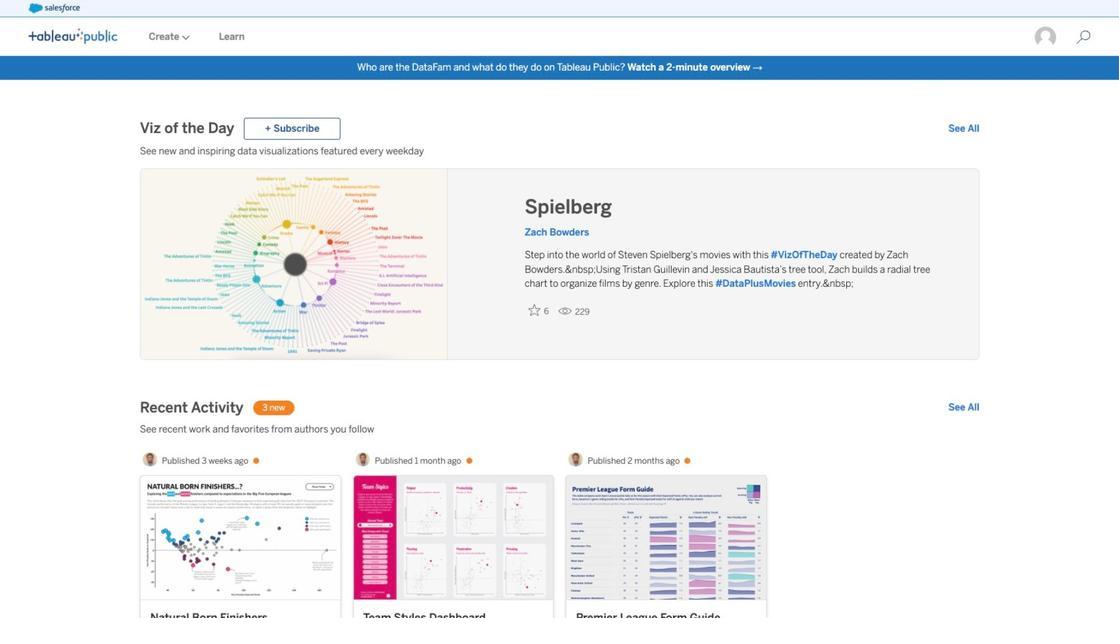 Task type: locate. For each thing, give the bounding box(es) containing it.
create image
[[179, 35, 190, 40]]

0 horizontal spatial ben norland image
[[143, 453, 157, 467]]

1 horizontal spatial workbook thumbnail image
[[353, 477, 553, 600]]

ben norland image for 3rd workbook thumbnail from the right
[[143, 453, 157, 467]]

workbook thumbnail image
[[141, 477, 340, 600], [353, 477, 553, 600], [566, 477, 766, 600]]

Add Favorite button
[[525, 301, 553, 321]]

3 ben norland image from the left
[[569, 453, 583, 467]]

salesforce logo image
[[29, 4, 80, 13]]

ben norland image for 2nd workbook thumbnail from right
[[356, 453, 370, 467]]

logo image
[[29, 28, 118, 44]]

gary.orlando image
[[1034, 26, 1057, 49]]

see recent work and favorites from authors you follow element
[[140, 423, 980, 437]]

recent activity heading
[[140, 399, 243, 418]]

1 workbook thumbnail image from the left
[[141, 477, 340, 600]]

0 horizontal spatial workbook thumbnail image
[[141, 477, 340, 600]]

2 horizontal spatial ben norland image
[[569, 453, 583, 467]]

1 ben norland image from the left
[[143, 453, 157, 467]]

tableau public viz of the day image
[[141, 169, 448, 361]]

ben norland image for third workbook thumbnail from the left
[[569, 453, 583, 467]]

ben norland image
[[143, 453, 157, 467], [356, 453, 370, 467], [569, 453, 583, 467]]

2 ben norland image from the left
[[356, 453, 370, 467]]

2 horizontal spatial workbook thumbnail image
[[566, 477, 766, 600]]

1 horizontal spatial ben norland image
[[356, 453, 370, 467]]

go to search image
[[1062, 30, 1105, 44]]

see all viz of the day element
[[948, 122, 980, 136]]

2 workbook thumbnail image from the left
[[353, 477, 553, 600]]



Task type: describe. For each thing, give the bounding box(es) containing it.
3 workbook thumbnail image from the left
[[566, 477, 766, 600]]

see new and inspiring data visualizations featured every weekday element
[[140, 145, 980, 159]]

viz of the day heading
[[140, 119, 234, 139]]

add favorite image
[[528, 305, 540, 317]]

see all recent activity element
[[948, 401, 980, 416]]



Task type: vqa. For each thing, say whether or not it's contained in the screenshot.
third Add Favorite icon from right
no



